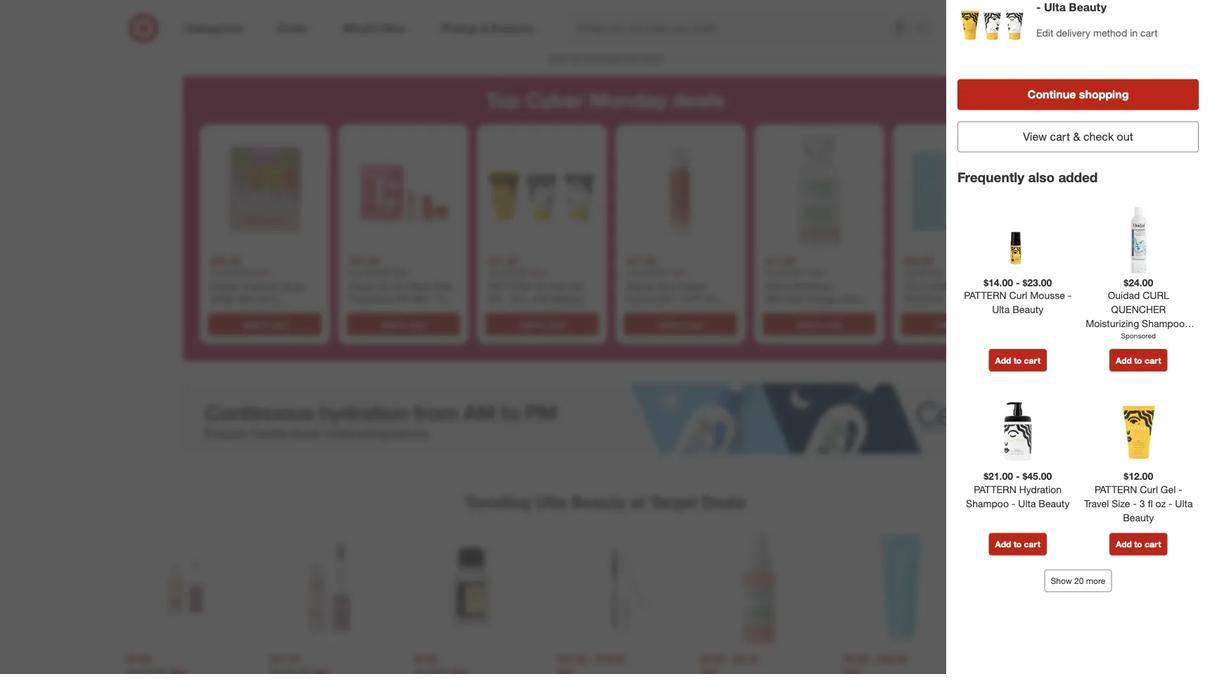 Task type: vqa. For each thing, say whether or not it's contained in the screenshot.


Task type: locate. For each thing, give the bounding box(es) containing it.
add to cart button down ship
[[901, 313, 1015, 336]]

add to cart down $35.00
[[242, 319, 288, 330]]

with
[[1029, 307, 1050, 321]]

1 vertical spatial edit
[[1039, 270, 1056, 283]]

3ct inside pattern on-the-go kit - 3ct - ulta beauty pattern
[[1107, 71, 1124, 85]]

2 vertical spatial 3ct
[[509, 292, 523, 305]]

reg inside $21.00 reg $30.00 sale pattern on-the-go kit - 3ct - ulta beauty
[[488, 267, 501, 277]]

$9.80 inside $9.80 - $23.80 link
[[844, 653, 868, 665]]

pattern on-the-go kit - 3ct - ulta beauty image for pattern on-the-go kit - 3ct - ulta beauty
[[483, 130, 602, 249]]

kit
[[1153, 0, 1168, 0], [1081, 71, 1096, 85], [488, 292, 500, 305]]

tula skincare the cult classic purifying face cleanser - ulta beauty image
[[844, 529, 960, 644], [844, 529, 960, 644]]

reg left $58.00
[[904, 267, 916, 277]]

add to cart for pattern curl gel - travel size - 3 fl oz - ulta beauty image
[[1116, 539, 1161, 550]]

search
[[910, 23, 944, 36]]

add for tula skincare 24-7 moisture hydrating day & night cream - 1.5oz - ulta beauty image
[[935, 319, 951, 330]]

0 vertical spatial $21.00
[[1081, 107, 1115, 120]]

1 horizontal spatial dec
[[1131, 237, 1147, 247]]

sale inside $11.90 reg $17.00 sale mario badescu skincare drying lotion - 1 fl oz - ulta beauty
[[808, 267, 824, 277]]

sale up sun
[[669, 267, 686, 277]]

trending ulta beauty at target deals
[[465, 492, 746, 512]]

pattern down $30.00
[[488, 280, 531, 292]]

get up free
[[958, 291, 976, 305]]

add to cart button for kopari tropical vacay deep women's hydration gift set - 4pc - ulta beauty 'image'
[[208, 313, 322, 336]]

to down shipping
[[1014, 355, 1022, 366]]

ulta inside $31.85 reg $49.00 sale peach & lily glass skin radiance gift set - 4pc - ulta beauty
[[356, 305, 374, 317]]

to for add to cart button corresponding to tula skincare 24-7 moisture hydrating day & night cream - 1.5oz - ulta beauty image
[[954, 319, 962, 330]]

sale right $35.00
[[253, 267, 270, 277]]

$40.60 reg $58.00 sale
[[904, 254, 963, 277]]

1 horizontal spatial fri,
[[1166, 224, 1177, 235]]

cart for kopari sun shield sunscreen - spf 45 - rose gold - 5oz image
[[687, 319, 703, 330]]

0 horizontal spatial on-
[[534, 280, 549, 292]]

kopari
[[627, 280, 655, 292]]

tarte shape tape concealer - 0.338 fl oz - ulta beauty image
[[270, 529, 386, 644], [270, 529, 386, 644]]

go inside pattern on-the-go kit - 3ct - ulta beauty
[[1134, 0, 1150, 0]]

1 up with
[[1045, 291, 1051, 305]]

fl inside $24.00 ouidad curl quencher moisturizing shampoo - 8.5 fl oz - ulta beauty
[[1107, 332, 1113, 344]]

sale for $26.25
[[253, 267, 270, 277]]

kit inside pattern on-the-go kit - 3ct - ulta beauty pattern
[[1081, 71, 1096, 85]]

add left free
[[935, 319, 951, 330]]

add to cart button down shipping
[[989, 349, 1047, 372]]

1 horizontal spatial by
[[1154, 224, 1163, 235]]

1 vertical spatial fl
[[1107, 332, 1113, 344]]

3
[[1140, 498, 1145, 510]]

1 vertical spatial curl
[[1140, 483, 1158, 496]]

fri, up shipping
[[1003, 291, 1018, 305]]

1 $9.80 from the left
[[127, 653, 151, 665]]

also
[[1028, 170, 1055, 186]]

0 vertical spatial fri,
[[1166, 224, 1177, 235]]

shipping
[[983, 307, 1026, 321]]

0 vertical spatial it
[[1147, 224, 1152, 235]]

go inside pattern on-the-go kit - 3ct - ulta beauty pattern
[[1179, 57, 1195, 71]]

edit for edit delivery method in cart
[[1036, 27, 1054, 39]]

$23.00
[[1023, 276, 1052, 289]]

0 horizontal spatial sponsored
[[986, 455, 1027, 465]]

2 horizontal spatial the-
[[1155, 57, 1179, 71]]

by down shipping
[[1154, 224, 1163, 235]]

add to cart button down $21.00 reg $30.00 sale pattern on-the-go kit - 3ct - ulta beauty
[[486, 313, 599, 336]]

oz down the moisturizing
[[1115, 332, 1126, 344]]

madison reed radiant hair color kit - 8ct - ulta beauty image
[[988, 529, 1103, 644], [988, 529, 1103, 644]]

get inside 'get it by fri, dec 1 free shipping with $35 orders -'
[[958, 291, 976, 305]]

top
[[486, 87, 520, 112]]

fri,
[[1166, 224, 1177, 235], [1003, 291, 1018, 305]]

reg for $40.60
[[904, 267, 916, 277]]

sale inside $40.60 reg $58.00 sale
[[946, 267, 963, 277]]

on- inside $21.00 reg $30.00 sale pattern on-the-go kit - 3ct - ulta beauty
[[534, 280, 549, 292]]

0 horizontal spatial fri,
[[1003, 291, 1018, 305]]

1 vertical spatial kit
[[1081, 71, 1096, 85]]

1 vertical spatial get
[[958, 291, 976, 305]]

sale inside $21.00 reg $30.00 sale pattern on-the-go kit - 3ct - ulta beauty
[[531, 267, 547, 277]]

beauty inside $24.00 ouidad curl quencher moisturizing shampoo - 8.5 fl oz - ulta beauty
[[1155, 332, 1186, 344]]

sale inside $26.25 reg $35.00 sale
[[253, 267, 270, 277]]

it down shipping
[[1147, 224, 1152, 235]]

2 vertical spatial kit
[[488, 292, 500, 305]]

edit left delivery
[[1036, 27, 1054, 39]]

reg for $26.25
[[211, 267, 223, 277]]

2 horizontal spatial go
[[1179, 57, 1195, 71]]

$21.00 sale
[[1081, 107, 1140, 120]]

more
[[1086, 576, 1106, 587]]

pattern on-the-go kit - 3ct - ulta beauty image inside the choose options dialog
[[958, 57, 1070, 170]]

sun
[[658, 280, 675, 292]]

continue
[[1028, 88, 1076, 102]]

dec
[[1131, 237, 1147, 247], [1022, 291, 1042, 305]]

0 vertical spatial shampoo
[[1142, 318, 1185, 330]]

0 horizontal spatial &
[[380, 280, 386, 292]]

add to cart down drying at the right top
[[797, 319, 842, 330]]

to down $21.00 reg $30.00 sale pattern on-the-go kit - 3ct - ulta beauty
[[538, 319, 546, 330]]

ulta inside pattern on-the-go kit - 3ct - ulta beauty
[[1044, 1, 1066, 14]]

0 vertical spatial kit
[[1153, 0, 1168, 0]]

&
[[1073, 130, 1080, 144], [380, 280, 386, 292]]

go
[[1134, 0, 1150, 0], [1179, 57, 1195, 71], [570, 280, 583, 292]]

oz down mario
[[782, 305, 792, 317]]

0 vertical spatial &
[[1073, 130, 1080, 144]]

$3.50 - $8.40 link
[[701, 529, 816, 674]]

curl
[[1143, 289, 1169, 302]]

this
[[622, 51, 638, 63]]

add down gift
[[381, 319, 397, 330]]

$40.60
[[904, 254, 934, 267]]

to down 5oz
[[676, 319, 685, 330]]

$21.00 for sale
[[1081, 107, 1115, 120]]

0 horizontal spatial oz
[[782, 305, 792, 317]]

peach & lily glass skin radiance gift set - 4pc - ulta beauty image
[[344, 130, 463, 249]]

dec down $23.00
[[1022, 291, 1042, 305]]

1 vertical spatial oz
[[1115, 332, 1126, 344]]

sale for $31.50
[[669, 267, 686, 277]]

pattern up size
[[1095, 483, 1137, 496]]

$3.50 - $8.40
[[701, 653, 758, 665]]

3ct
[[1179, 0, 1195, 0], [1107, 71, 1124, 85], [509, 292, 523, 305]]

1 horizontal spatial $21.00
[[984, 470, 1013, 483]]

sale inside the choose options dialog
[[1118, 107, 1140, 120]]

3ct for pattern on-the-go kit - 3ct - ulta beauty pattern
[[1107, 71, 1124, 85]]

cart
[[1141, 27, 1158, 39], [1050, 130, 1070, 144], [271, 319, 288, 330], [410, 319, 426, 330], [548, 319, 565, 330], [687, 319, 703, 330], [826, 319, 842, 330], [964, 319, 981, 330], [1024, 355, 1041, 366], [1145, 355, 1161, 366], [1024, 539, 1041, 550], [1145, 539, 1161, 550]]

to down drying at the right top
[[815, 319, 823, 330]]

edit location
[[1039, 270, 1094, 283]]

add to cart button down gift
[[347, 313, 460, 336]]

pattern up options
[[1036, 0, 1088, 0]]

show 20 more
[[1051, 576, 1106, 587]]

shampoo for pattern
[[966, 498, 1009, 510]]

add to cart button down $35.00
[[208, 313, 322, 336]]

add to cart button down the $21.00 - $45.00 pattern hydration shampoo - ulta beauty on the bottom of page
[[989, 533, 1047, 556]]

pattern hydration shampoo - ulta beauty image
[[983, 397, 1053, 468]]

2 reg from the left
[[350, 267, 362, 277]]

add for ouidad curl quencher moisturizing shampoo - 8.5 fl oz - ulta beauty image
[[1116, 355, 1132, 366]]

fl inside $11.90 reg $17.00 sale mario badescu skincare drying lotion - 1 fl oz - ulta beauty
[[774, 305, 779, 317]]

0 vertical spatial oz
[[782, 305, 792, 317]]

sale right $58.00
[[946, 267, 963, 277]]

fl inside $12.00 pattern curl gel - travel size - 3 fl oz - ulta beauty
[[1148, 498, 1153, 510]]

1 horizontal spatial 1
[[1045, 291, 1051, 305]]

pattern inside $14.00 - $23.00 pattern curl mousse - ulta beauty
[[964, 289, 1007, 302]]

0 horizontal spatial $21.00
[[488, 254, 518, 267]]

add left the item at bottom right
[[1144, 406, 1165, 420]]

it inside shipping get it by fri, dec 1
[[1147, 224, 1152, 235]]

$10.50
[[557, 653, 587, 665]]

oz inside $12.00 pattern curl gel - travel size - 3 fl oz - ulta beauty
[[1156, 498, 1166, 510]]

5 reg from the left
[[766, 267, 778, 277]]

add to cart button down 3 at the right of page
[[1110, 533, 1168, 556]]

add to cart down shipping
[[995, 355, 1041, 366]]

show 20 more button
[[1045, 570, 1112, 593]]

ulta inside $24.00 ouidad curl quencher moisturizing shampoo - 8.5 fl oz - ulta beauty
[[1135, 332, 1153, 344]]

for
[[1025, 406, 1039, 420]]

0 horizontal spatial shampoo
[[966, 498, 1009, 510]]

help
[[548, 51, 568, 63]]

add to cart button for pattern curl mousse - ulta beauty image
[[989, 349, 1047, 372]]

1 vertical spatial dec
[[1022, 291, 1042, 305]]

carousel region
[[183, 76, 1027, 372]]

dec down shipping
[[1131, 237, 1147, 247]]

$9.80 link
[[127, 529, 242, 674]]

cyber
[[526, 87, 584, 112]]

reg up mario
[[766, 267, 778, 277]]

the- inside $21.00 reg $30.00 sale pattern on-the-go kit - 3ct - ulta beauty
[[549, 280, 570, 292]]

1 vertical spatial 3ct
[[1107, 71, 1124, 85]]

to right ship
[[985, 269, 995, 283]]

ulta inside $12.00 pattern curl gel - travel size - 3 fl oz - ulta beauty
[[1175, 498, 1193, 510]]

0 horizontal spatial it
[[979, 291, 985, 305]]

add down size
[[1116, 539, 1132, 550]]

cart for ouidad curl quencher moisturizing shampoo - 8.5 fl oz - ulta beauty image
[[1145, 355, 1161, 366]]

0 vertical spatial dec
[[1131, 237, 1147, 247]]

sponsored up the $21.00 - $45.00 pattern hydration shampoo - ulta beauty on the bottom of page
[[986, 455, 1027, 465]]

0 vertical spatial edit
[[1036, 27, 1054, 39]]

advertisement region
[[183, 383, 1027, 454]]

2 vertical spatial $21.00
[[984, 470, 1013, 483]]

get
[[1131, 224, 1145, 235], [958, 291, 976, 305]]

get it by fri, dec 1 free shipping with $35 orders -
[[958, 291, 1114, 321]]

dec inside 'get it by fri, dec 1 free shipping with $35 orders -'
[[1022, 291, 1042, 305]]

6 reg from the left
[[904, 267, 916, 277]]

quencher
[[1111, 304, 1166, 316]]

sale up badescu
[[808, 267, 824, 277]]

1 vertical spatial go
[[1179, 57, 1195, 71]]

& inside $31.85 reg $49.00 sale peach & lily glass skin radiance gift set - 4pc - ulta beauty
[[380, 280, 386, 292]]

on- inside pattern on-the-go kit - 3ct - ulta beauty pattern
[[1136, 57, 1155, 71]]

kit inside pattern on-the-go kit - 3ct - ulta beauty
[[1153, 0, 1168, 0]]

pattern on-the-go kit - 3ct - ulta beauty pattern
[[1081, 57, 1198, 96]]

1 down mario
[[766, 305, 771, 317]]

sale up lily
[[392, 267, 409, 277]]

shampoo inside the $21.00 - $45.00 pattern hydration shampoo - ulta beauty
[[966, 498, 1009, 510]]

$9.80 - $23.80
[[844, 653, 907, 665]]

pattern on-the-go kit - 3ct - ulta beauty image
[[958, 0, 1028, 57], [958, 57, 1070, 170], [483, 130, 602, 249]]

curl inside $14.00 - $23.00 pattern curl mousse - ulta beauty
[[1009, 289, 1028, 302]]

1 horizontal spatial on-
[[1091, 0, 1110, 0]]

tarte travel-size shape tape concealer - 0.034 fl oz - ulta beauty image
[[127, 529, 242, 644], [127, 529, 242, 644]]

2 vertical spatial the-
[[549, 280, 570, 292]]

get down shipping
[[1131, 224, 1145, 235]]

1 horizontal spatial shampoo
[[1142, 318, 1185, 330]]

benefit cosmetics precisely, my brow pencil waterproof eyebrow definer - ulta beauty image
[[557, 529, 673, 644], [557, 529, 673, 644]]

add to cart down the moisturizing
[[1116, 355, 1161, 366]]

0 vertical spatial fl
[[774, 305, 779, 317]]

curl up 3 at the right of page
[[1140, 483, 1158, 496]]

sale up out
[[1118, 107, 1140, 120]]

to down $26.25 reg $35.00 sale
[[261, 319, 269, 330]]

clear all filters button
[[569, 21, 641, 38]]

2 $9.80 from the left
[[844, 653, 868, 665]]

edit
[[1036, 27, 1054, 39], [1039, 270, 1056, 283]]

pattern down $14.00
[[964, 289, 1007, 302]]

2 vertical spatial oz
[[1156, 498, 1166, 510]]

add to cart button down drying at the right top
[[763, 313, 876, 336]]

1 horizontal spatial fl
[[1107, 332, 1113, 344]]

gel
[[1161, 483, 1176, 496]]

0 vertical spatial sponsored
[[1121, 331, 1156, 340]]

1 reg from the left
[[211, 267, 223, 277]]

the- inside pattern on-the-go kit - 3ct - ulta beauty
[[1110, 0, 1134, 0]]

reg inside $40.60 reg $58.00 sale
[[904, 267, 916, 277]]

hydration
[[1019, 483, 1062, 496]]

to for pattern curl gel - travel size - 3 fl oz - ulta beauty image add to cart button
[[1134, 539, 1142, 550]]

fri, down shipping
[[1166, 224, 1177, 235]]

2 horizontal spatial 3ct
[[1179, 0, 1195, 0]]

sponsored down quencher
[[1121, 331, 1156, 340]]

edit delivery method in cart
[[1036, 27, 1158, 39]]

travel
[[1084, 498, 1109, 510]]

3 reg from the left
[[488, 267, 501, 277]]

add down $35.00
[[242, 319, 258, 330]]

sale for $21.00
[[531, 267, 547, 277]]

5oz
[[683, 305, 698, 317]]

0 horizontal spatial by
[[988, 291, 1000, 305]]

4pc
[[437, 292, 454, 305]]

tula skincare 24-7 moisture hydrating day & night cream - 1.5oz - ulta beauty image
[[899, 130, 1017, 249]]

on- for pattern on-the-go kit - 3ct - ulta beauty
[[1091, 0, 1110, 0]]

1 down shipping
[[1149, 237, 1154, 247]]

0 vertical spatial 3ct
[[1179, 0, 1195, 0]]

1 vertical spatial by
[[988, 291, 1000, 305]]

1 vertical spatial the-
[[1155, 57, 1179, 71]]

1 vertical spatial shampoo
[[966, 498, 1009, 510]]

to down gift
[[399, 319, 407, 330]]

sale inside $31.85 reg $49.00 sale peach & lily glass skin radiance gift set - 4pc - ulta beauty
[[392, 267, 409, 277]]

fl down mario
[[774, 305, 779, 317]]

cosrx travel size advanced snail 96 mucin power essence - 1.01 fl oz - ulta beauty image
[[414, 529, 529, 644], [414, 529, 529, 644]]

$9.80 inside $9.80 link
[[127, 653, 151, 665]]

target
[[650, 492, 698, 512]]

1 vertical spatial fri,
[[1003, 291, 1018, 305]]

$14.00 - $23.00 pattern curl mousse - ulta beauty
[[964, 276, 1072, 316]]

lily
[[389, 280, 404, 292]]

add to cart down 3 at the right of page
[[1116, 539, 1161, 550]]

eligible for registries
[[986, 406, 1088, 420]]

check
[[1084, 130, 1114, 144]]

2 vertical spatial fl
[[1148, 498, 1153, 510]]

0 horizontal spatial 1
[[766, 305, 771, 317]]

pattern curl mousse - ulta beauty image
[[983, 203, 1053, 274]]

add to cart button for tula skincare 24-7 moisture hydrating day & night cream - 1.5oz - ulta beauty image
[[901, 313, 1015, 336]]

by inside shipping get it by fri, dec 1
[[1154, 224, 1163, 235]]

2 horizontal spatial 1
[[1149, 237, 1154, 247]]

add for kopari sun shield sunscreen - spf 45 - rose gold - 5oz image
[[658, 319, 674, 330]]

shampoo inside $24.00 ouidad curl quencher moisturizing shampoo - 8.5 fl oz - ulta beauty
[[1142, 318, 1185, 330]]

search button
[[910, 13, 944, 46]]

on- inside pattern on-the-go kit - 3ct - ulta beauty
[[1091, 0, 1110, 0]]

curl down 78704 on the top of the page
[[1009, 289, 1028, 302]]

0 horizontal spatial get
[[958, 291, 976, 305]]

it up free
[[979, 291, 985, 305]]

continue shopping
[[1028, 88, 1129, 102]]

reg inside $11.90 reg $17.00 sale mario badescu skincare drying lotion - 1 fl oz - ulta beauty
[[766, 267, 778, 277]]

0 vertical spatial on-
[[1091, 0, 1110, 0]]

0 horizontal spatial curl
[[1009, 289, 1028, 302]]

to for add to cart button associated with kopari sun shield sunscreen - spf 45 - rose gold - 5oz image
[[676, 319, 685, 330]]

1 horizontal spatial $9.80
[[844, 653, 868, 665]]

$21.00 inside the choose options dialog
[[1081, 107, 1115, 120]]

clear all filters
[[569, 23, 641, 36]]

to down the moisturizing
[[1134, 355, 1142, 366]]

0 horizontal spatial the-
[[549, 280, 570, 292]]

add to cart down gift
[[381, 319, 426, 330]]

edit inside edit location button
[[1039, 270, 1056, 283]]

1 horizontal spatial oz
[[1115, 332, 1126, 344]]

edit up mousse
[[1039, 270, 1056, 283]]

pattern left hydration
[[974, 483, 1017, 496]]

2 horizontal spatial fl
[[1148, 498, 1153, 510]]

to left shipping
[[954, 319, 962, 330]]

1 horizontal spatial go
[[1134, 0, 1150, 0]]

3ct inside $21.00 reg $30.00 sale pattern on-the-go kit - 3ct - ulta beauty
[[509, 292, 523, 305]]

add for kopari tropical vacay deep women's hydration gift set - 4pc - ulta beauty 'image'
[[242, 319, 258, 330]]

ulta
[[1044, 1, 1066, 14], [1135, 71, 1157, 85], [533, 292, 550, 305], [992, 304, 1010, 316], [356, 305, 374, 317], [801, 305, 819, 317], [1135, 332, 1153, 344], [535, 492, 567, 512], [1018, 498, 1036, 510], [1175, 498, 1193, 510]]

fri, inside 'get it by fri, dec 1 free shipping with $35 orders -'
[[1003, 291, 1018, 305]]

ouidad curl quencher moisturizing shampoo - 8.5 fl oz - ulta beauty image
[[1103, 203, 1174, 274]]

0 horizontal spatial fl
[[774, 305, 779, 317]]

to for add to cart button for "peach & lily glass skin radiance gift set - 4pc - ulta beauty" image
[[399, 319, 407, 330]]

$21.00 inside $21.00 reg $30.00 sale pattern on-the-go kit - 3ct - ulta beauty
[[488, 254, 518, 267]]

0 vertical spatial go
[[1134, 0, 1150, 0]]

deals
[[702, 492, 746, 512]]

add down the moisturizing
[[1116, 355, 1132, 366]]

add down gold
[[658, 319, 674, 330]]

$21.00 inside the $21.00 - $45.00 pattern hydration shampoo - ulta beauty
[[984, 470, 1013, 483]]

frequently
[[958, 170, 1025, 186]]

0 vertical spatial curl
[[1009, 289, 1028, 302]]

add down the $21.00 - $45.00 pattern hydration shampoo - ulta beauty on the bottom of page
[[995, 539, 1011, 550]]

reg up kopari
[[627, 267, 639, 277]]

0 vertical spatial the-
[[1110, 0, 1134, 0]]

& left lily
[[380, 280, 386, 292]]

add down drying at the right top
[[797, 319, 813, 330]]

1 horizontal spatial the-
[[1110, 0, 1134, 0]]

cart for tula skincare 24-7 moisture hydrating day & night cream - 1.5oz - ulta beauty image
[[964, 319, 981, 330]]

sale right $30.00
[[531, 267, 547, 277]]

fl right 3 at the right of page
[[1148, 498, 1153, 510]]

3ct for pattern on-the-go kit - 3ct - ulta beauty
[[1179, 0, 1195, 0]]

0 vertical spatial get
[[1131, 224, 1145, 235]]

add to cart down 5oz
[[658, 319, 703, 330]]

add to cart left shipping
[[935, 319, 981, 330]]

reg up "peach"
[[350, 267, 362, 277]]

0 horizontal spatial 3ct
[[509, 292, 523, 305]]

4 reg from the left
[[627, 267, 639, 277]]

reg inside $26.25 reg $35.00 sale
[[211, 267, 223, 277]]

pattern curl gel - travel size - 3 fl oz - ulta beauty image
[[1103, 397, 1174, 468]]

reg left $35.00
[[211, 267, 223, 277]]

add to cart button down spf
[[624, 313, 737, 336]]

add
[[242, 319, 258, 330], [381, 319, 397, 330], [520, 319, 536, 330], [658, 319, 674, 330], [797, 319, 813, 330], [935, 319, 951, 330], [995, 355, 1011, 366], [1116, 355, 1132, 366], [1144, 406, 1165, 420], [995, 539, 1011, 550], [1116, 539, 1132, 550]]

2 horizontal spatial oz
[[1156, 498, 1166, 510]]

to down 3 at the right of page
[[1134, 539, 1142, 550]]

$21.00 reg $30.00 sale pattern on-the-go kit - 3ct - ulta beauty
[[488, 254, 584, 305]]

1 vertical spatial on-
[[1136, 57, 1155, 71]]

8.5
[[1091, 332, 1105, 344]]

1 horizontal spatial get
[[1131, 224, 1145, 235]]

pattern up '$21.00 sale'
[[1081, 86, 1118, 96]]

add to cart down $21.00 reg $30.00 sale pattern on-the-go kit - 3ct - ulta beauty
[[520, 319, 565, 330]]

3ct inside pattern on-the-go kit - 3ct - ulta beauty
[[1179, 0, 1195, 0]]

reg left $30.00
[[488, 267, 501, 277]]

0 horizontal spatial dec
[[1022, 291, 1042, 305]]

the- inside pattern on-the-go kit - 3ct - ulta beauty pattern
[[1155, 57, 1179, 71]]

1 horizontal spatial curl
[[1140, 483, 1158, 496]]

2 horizontal spatial $21.00
[[1081, 107, 1115, 120]]

0 vertical spatial by
[[1154, 224, 1163, 235]]

1 vertical spatial it
[[979, 291, 985, 305]]

go for pattern on-the-go kit - 3ct - ulta beauty
[[1134, 0, 1150, 0]]

0 horizontal spatial kit
[[488, 292, 500, 305]]

1 horizontal spatial it
[[1147, 224, 1152, 235]]

beauty inside pattern on-the-go kit - 3ct - ulta beauty pattern
[[1160, 71, 1198, 85]]

add for pattern curl gel - travel size - 3 fl oz - ulta beauty image
[[1116, 539, 1132, 550]]

add to cart button for kopari sun shield sunscreen - spf 45 - rose gold - 5oz image
[[624, 313, 737, 336]]

sale inside $31.50 reg $42.00 sale kopari sun shield sunscreen - spf 45 - rose gold - 5oz
[[669, 267, 686, 277]]

sale
[[1118, 107, 1140, 120], [253, 267, 270, 277], [392, 267, 409, 277], [531, 267, 547, 277], [669, 267, 686, 277], [808, 267, 824, 277], [946, 267, 963, 277]]

add to cart button down the moisturizing
[[1110, 349, 1168, 372]]

oz down gel at bottom
[[1156, 498, 1166, 510]]

in
[[1130, 27, 1138, 39]]

2 vertical spatial on-
[[534, 280, 549, 292]]

to down the $21.00 - $45.00 pattern hydration shampoo - ulta beauty on the bottom of page
[[1014, 539, 1022, 550]]

delivery
[[1056, 27, 1091, 39]]

add to cart down the $21.00 - $45.00 pattern hydration shampoo - ulta beauty on the bottom of page
[[995, 539, 1041, 550]]

1 horizontal spatial 3ct
[[1107, 71, 1124, 85]]

1 vertical spatial $21.00
[[488, 254, 518, 267]]

on-
[[1091, 0, 1110, 0], [1136, 57, 1155, 71], [534, 280, 549, 292]]

edit for edit location
[[1039, 270, 1056, 283]]

0 horizontal spatial go
[[570, 280, 583, 292]]

orders
[[1074, 307, 1107, 321]]

& left check
[[1073, 130, 1080, 144]]

kit inside $21.00 reg $30.00 sale pattern on-the-go kit - 3ct - ulta beauty
[[488, 292, 500, 305]]

shampoo for quencher
[[1142, 318, 1185, 330]]

2 vertical spatial go
[[570, 280, 583, 292]]

reg inside $31.85 reg $49.00 sale peach & lily glass skin radiance gift set - 4pc - ulta beauty
[[350, 267, 362, 277]]

add to cart
[[242, 319, 288, 330], [381, 319, 426, 330], [520, 319, 565, 330], [658, 319, 703, 330], [797, 319, 842, 330], [935, 319, 981, 330], [995, 355, 1041, 366], [1116, 355, 1161, 366], [995, 539, 1041, 550], [1116, 539, 1161, 550]]

reg inside $31.50 reg $42.00 sale kopari sun shield sunscreen - spf 45 - rose gold - 5oz
[[627, 267, 639, 277]]

to for add to cart button under $21.00 reg $30.00 sale pattern on-the-go kit - 3ct - ulta beauty
[[538, 319, 546, 330]]

2 horizontal spatial on-
[[1136, 57, 1155, 71]]

beauty inside $11.90 reg $17.00 sale mario badescu skincare drying lotion - 1 fl oz - ulta beauty
[[822, 305, 853, 317]]

1 vertical spatial &
[[380, 280, 386, 292]]

fl right 8.5
[[1107, 332, 1113, 344]]

1 horizontal spatial &
[[1073, 130, 1080, 144]]

1 horizontal spatial kit
[[1081, 71, 1096, 85]]

to for add to cart button for mario badescu skincare drying lotion - 1 fl oz - ulta beauty image
[[815, 319, 823, 330]]

mario badescu skincare facial spray with aloe, herbs and rosewater - ulta beauty image
[[701, 529, 816, 644], [701, 529, 816, 644]]

trending
[[465, 492, 531, 512]]

to inside the choose options dialog
[[985, 269, 995, 283]]

choose options
[[958, 12, 1079, 32]]

0 horizontal spatial $9.80
[[127, 653, 151, 665]]

view
[[1023, 130, 1047, 144]]

by down $14.00
[[988, 291, 1000, 305]]

2 horizontal spatial kit
[[1153, 0, 1168, 0]]

add to cart button for ouidad curl quencher moisturizing shampoo - 8.5 fl oz - ulta beauty image
[[1110, 349, 1168, 372]]

add down shipping
[[995, 355, 1011, 366]]

$14.00
[[984, 276, 1013, 289]]



Task type: describe. For each thing, give the bounding box(es) containing it.
$31.85
[[350, 254, 379, 267]]

$9.80 for $9.80
[[127, 653, 151, 665]]

to for add to cart button associated with ouidad curl quencher moisturizing shampoo - 8.5 fl oz - ulta beauty image
[[1134, 355, 1142, 366]]

$18.20
[[596, 653, 626, 665]]

1 inside shipping get it by fri, dec 1
[[1149, 237, 1154, 247]]

set
[[413, 292, 428, 305]]

shield
[[678, 280, 706, 292]]

kit for pattern on-the-go kit - 3ct - ulta beauty pattern
[[1081, 71, 1096, 85]]

ouidad
[[1108, 289, 1140, 302]]

78704
[[998, 269, 1030, 283]]

add to cart button for mario badescu skincare drying lotion - 1 fl oz - ulta beauty image
[[763, 313, 876, 336]]

skin
[[434, 280, 453, 292]]

add for pattern curl mousse - ulta beauty image
[[995, 355, 1011, 366]]

add item
[[1144, 406, 1190, 420]]

pattern inside pattern on-the-go kit - 3ct - ulta beauty
[[1036, 0, 1088, 0]]

cart for mario badescu skincare drying lotion - 1 fl oz - ulta beauty image
[[826, 319, 842, 330]]

add to cart for tula skincare 24-7 moisture hydrating day & night cream - 1.5oz - ulta beauty image
[[935, 319, 981, 330]]

kit for pattern on-the-go kit - 3ct - ulta beauty
[[1153, 0, 1168, 0]]

beauty inside $12.00 pattern curl gel - travel size - 3 fl oz - ulta beauty
[[1123, 512, 1154, 524]]

go inside $21.00 reg $30.00 sale pattern on-the-go kit - 3ct - ulta beauty
[[570, 280, 583, 292]]

eligible
[[986, 406, 1022, 420]]

$24.00
[[1124, 276, 1153, 289]]

it inside 'get it by fri, dec 1 free shipping with $35 orders -'
[[979, 291, 985, 305]]

registries
[[1042, 406, 1088, 420]]

curl inside $12.00 pattern curl gel - travel size - 3 fl oz - ulta beauty
[[1140, 483, 1158, 496]]

$12.00
[[1124, 470, 1153, 483]]

help us improve this page button
[[548, 50, 663, 64]]

us
[[571, 51, 581, 63]]

cart for pattern hydration shampoo - ulta beauty image
[[1024, 539, 1041, 550]]

not
[[967, 225, 981, 236]]

size
[[1112, 498, 1130, 510]]

beauty inside $31.85 reg $49.00 sale peach & lily glass skin radiance gift set - 4pc - ulta beauty
[[377, 305, 408, 317]]

pattern on-the-go kit - 3ct - ulta beauty link
[[1081, 57, 1199, 85]]

add to cart for ouidad curl quencher moisturizing shampoo - 8.5 fl oz - ulta beauty image
[[1116, 355, 1161, 366]]

1 inside 'get it by fri, dec 1 free shipping with $35 orders -'
[[1045, 291, 1051, 305]]

show
[[1051, 576, 1072, 587]]

gift
[[394, 292, 410, 305]]

badescu
[[793, 280, 832, 292]]

mario
[[766, 280, 791, 292]]

choose options dialog
[[946, 0, 1210, 674]]

the- for pattern on-the-go kit - 3ct - ulta beauty
[[1110, 0, 1134, 0]]

options
[[1021, 12, 1079, 32]]

pattern on-the-go kit - 3ct - ulta beauty
[[1036, 0, 1195, 14]]

reg for $21.00
[[488, 267, 501, 277]]

improve
[[584, 51, 619, 63]]

45
[[704, 292, 715, 305]]

filters
[[613, 23, 641, 36]]

oz inside $24.00 ouidad curl quencher moisturizing shampoo - 8.5 fl oz - ulta beauty
[[1115, 332, 1126, 344]]

mario badescu skincare drying lotion - 1 fl oz - ulta beauty image
[[760, 130, 879, 249]]

drying
[[807, 292, 835, 305]]

$31.50 reg $42.00 sale kopari sun shield sunscreen - spf 45 - rose gold - 5oz
[[627, 254, 722, 317]]

view cart & check out
[[1023, 130, 1133, 144]]

$5.95
[[414, 653, 438, 665]]

at
[[630, 492, 645, 512]]

ulta inside $11.90 reg $17.00 sale mario badescu skincare drying lotion - 1 fl oz - ulta beauty
[[801, 305, 819, 317]]

add to cart button for "peach & lily glass skin radiance gift set - 4pc - ulta beauty" image
[[347, 313, 460, 336]]

reg for $31.85
[[350, 267, 362, 277]]

$9.80 for $9.80 - $23.80
[[844, 653, 868, 665]]

sunscreen
[[627, 292, 674, 305]]

add down $21.00 reg $30.00 sale pattern on-the-go kit - 3ct - ulta beauty
[[520, 319, 536, 330]]

the- for pattern on-the-go kit - 3ct - ulta beauty pattern
[[1155, 57, 1179, 71]]

beauty inside $14.00 - $23.00 pattern curl mousse - ulta beauty
[[1013, 304, 1044, 316]]

pattern inside $12.00 pattern curl gel - travel size - 3 fl oz - ulta beauty
[[1095, 483, 1137, 496]]

ulta inside the $21.00 - $45.00 pattern hydration shampoo - ulta beauty
[[1018, 498, 1036, 510]]

$3.50
[[701, 653, 725, 665]]

add to cart for kopari sun shield sunscreen - spf 45 - rose gold - 5oz image
[[658, 319, 703, 330]]

skincare
[[766, 292, 804, 305]]

add to cart for mario badescu skincare drying lotion - 1 fl oz - ulta beauty image
[[797, 319, 842, 330]]

$26.25
[[211, 254, 241, 267]]

reg for $31.50
[[627, 267, 639, 277]]

by inside 'get it by fri, dec 1 free shipping with $35 orders -'
[[988, 291, 1000, 305]]

oz inside $11.90 reg $17.00 sale mario badescu skincare drying lotion - 1 fl oz - ulta beauty
[[782, 305, 792, 317]]

add for mario badescu skincare drying lotion - 1 fl oz - ulta beauty image
[[797, 319, 813, 330]]

$35
[[1053, 307, 1071, 321]]

rose
[[627, 305, 650, 317]]

to for pattern hydration shampoo - ulta beauty image add to cart button
[[1014, 539, 1022, 550]]

sale for $40.60
[[946, 267, 963, 277]]

$24.00 ouidad curl quencher moisturizing shampoo - 8.5 fl oz - ulta beauty
[[1086, 276, 1192, 344]]

help us improve this page
[[548, 51, 663, 63]]

go for pattern on-the-go kit - 3ct - ulta beauty pattern
[[1179, 57, 1195, 71]]

dec inside shipping get it by fri, dec 1
[[1131, 237, 1147, 247]]

frequently also added
[[958, 170, 1098, 186]]

ship
[[958, 269, 981, 283]]

shopping
[[1079, 88, 1129, 102]]

clear
[[569, 23, 596, 36]]

free
[[958, 307, 980, 321]]

sale for $31.85
[[392, 267, 409, 277]]

add to cart for "peach & lily glass skin radiance gift set - 4pc - ulta beauty" image
[[381, 319, 426, 330]]

glass
[[406, 280, 431, 292]]

$21.00 for -
[[984, 470, 1013, 483]]

get inside shipping get it by fri, dec 1
[[1131, 224, 1145, 235]]

$11.90 reg $17.00 sale mario badescu skincare drying lotion - 1 fl oz - ulta beauty
[[766, 254, 872, 317]]

add for "peach & lily glass skin radiance gift set - 4pc - ulta beauty" image
[[381, 319, 397, 330]]

not available
[[967, 225, 1016, 236]]

sale for $11.90
[[808, 267, 824, 277]]

kopari tropical vacay deep women's hydration gift set - 4pc - ulta beauty image
[[205, 130, 324, 249]]

$31.85 reg $49.00 sale peach & lily glass skin radiance gift set - 4pc - ulta beauty
[[350, 254, 454, 317]]

cart for pattern curl gel - travel size - 3 fl oz - ulta beauty image
[[1145, 539, 1161, 550]]

to for add to cart button for pattern curl mousse - ulta beauty image
[[1014, 355, 1022, 366]]

moisturizing
[[1086, 318, 1139, 330]]

edit location button
[[1038, 269, 1094, 284]]

What can we help you find? suggestions appear below search field
[[569, 13, 920, 44]]

gold
[[652, 305, 673, 317]]

fri, inside shipping get it by fri, dec 1
[[1166, 224, 1177, 235]]

add to cart button for pattern hydration shampoo - ulta beauty image
[[989, 533, 1047, 556]]

view cart & check out link
[[958, 122, 1199, 153]]

$9.80 - $23.80 link
[[844, 529, 960, 674]]

cart for "peach & lily glass skin radiance gift set - 4pc - ulta beauty" image
[[410, 319, 426, 330]]

$17.00
[[780, 267, 806, 277]]

add for pattern hydration shampoo - ulta beauty image
[[995, 539, 1011, 550]]

$30.00
[[503, 267, 528, 277]]

top cyber monday deals
[[486, 87, 725, 112]]

$10.50 - $18.20
[[557, 653, 626, 665]]

$12.00 pattern curl gel - travel size - 3 fl oz - ulta beauty
[[1084, 470, 1193, 524]]

continue shopping button
[[958, 80, 1199, 111]]

$21.00 - $45.00 pattern hydration shampoo - ulta beauty
[[966, 470, 1070, 510]]

1 horizontal spatial sponsored
[[1121, 331, 1156, 340]]

$49.00
[[364, 267, 390, 277]]

pattern inside $21.00 reg $30.00 sale pattern on-the-go kit - 3ct - ulta beauty
[[488, 280, 531, 292]]

ulta inside $14.00 - $23.00 pattern curl mousse - ulta beauty
[[992, 304, 1010, 316]]

pattern on-the-go kit - 3ct - ulta beauty image for edit delivery method in cart
[[958, 0, 1028, 57]]

kopari sun shield sunscreen - spf 45 - rose gold - 5oz image
[[621, 130, 740, 249]]

1 inside $11.90 reg $17.00 sale mario badescu skincare drying lotion - 1 fl oz - ulta beauty
[[766, 305, 771, 317]]

cart for kopari tropical vacay deep women's hydration gift set - 4pc - ulta beauty 'image'
[[271, 319, 288, 330]]

beauty inside $21.00 reg $30.00 sale pattern on-the-go kit - 3ct - ulta beauty
[[553, 292, 584, 305]]

add to cart for pattern hydration shampoo - ulta beauty image
[[995, 539, 1041, 550]]

$42.00
[[642, 267, 667, 277]]

beauty inside pattern on-the-go kit - 3ct - ulta beauty
[[1069, 1, 1107, 14]]

$23.80
[[878, 653, 907, 665]]

cart for pattern curl mousse - ulta beauty image
[[1024, 355, 1041, 366]]

pattern inside the $21.00 - $45.00 pattern hydration shampoo - ulta beauty
[[974, 483, 1017, 496]]

mousse
[[1030, 289, 1065, 302]]

add inside add item button
[[1144, 406, 1165, 420]]

add item button
[[1120, 397, 1199, 428]]

add to cart button for pattern curl gel - travel size - 3 fl oz - ulta beauty image
[[1110, 533, 1168, 556]]

shipping
[[1131, 208, 1178, 222]]

add to cart for kopari tropical vacay deep women's hydration gift set - 4pc - ulta beauty 'image'
[[242, 319, 288, 330]]

out
[[1117, 130, 1133, 144]]

spf
[[683, 292, 702, 305]]

cart for pattern on-the-go kit - 3ct - ulta beauty's pattern on-the-go kit - 3ct - ulta beauty image
[[548, 319, 565, 330]]

$21.00 for reg
[[488, 254, 518, 267]]

20
[[1075, 576, 1084, 587]]

$10.50 - $18.20 link
[[557, 529, 673, 674]]

all
[[599, 23, 610, 36]]

1 vertical spatial sponsored
[[986, 455, 1027, 465]]

ulta inside pattern on-the-go kit - 3ct - ulta beauty pattern
[[1135, 71, 1157, 85]]

- inside 'get it by fri, dec 1 free shipping with $35 orders -'
[[1110, 307, 1114, 321]]

add to cart for pattern curl mousse - ulta beauty image
[[995, 355, 1041, 366]]

ulta inside $21.00 reg $30.00 sale pattern on-the-go kit - 3ct - ulta beauty
[[533, 292, 550, 305]]

on- for pattern on-the-go kit - 3ct - ulta beauty pattern
[[1136, 57, 1155, 71]]

deals
[[673, 87, 725, 112]]

to for add to cart button related to kopari tropical vacay deep women's hydration gift set - 4pc - ulta beauty 'image'
[[261, 319, 269, 330]]

pattern down method at top
[[1081, 57, 1133, 71]]

beauty inside the $21.00 - $45.00 pattern hydration shampoo - ulta beauty
[[1039, 498, 1070, 510]]

reg for $11.90
[[766, 267, 778, 277]]

added
[[1059, 170, 1098, 186]]

item
[[1168, 406, 1190, 420]]

method
[[1093, 27, 1127, 39]]



